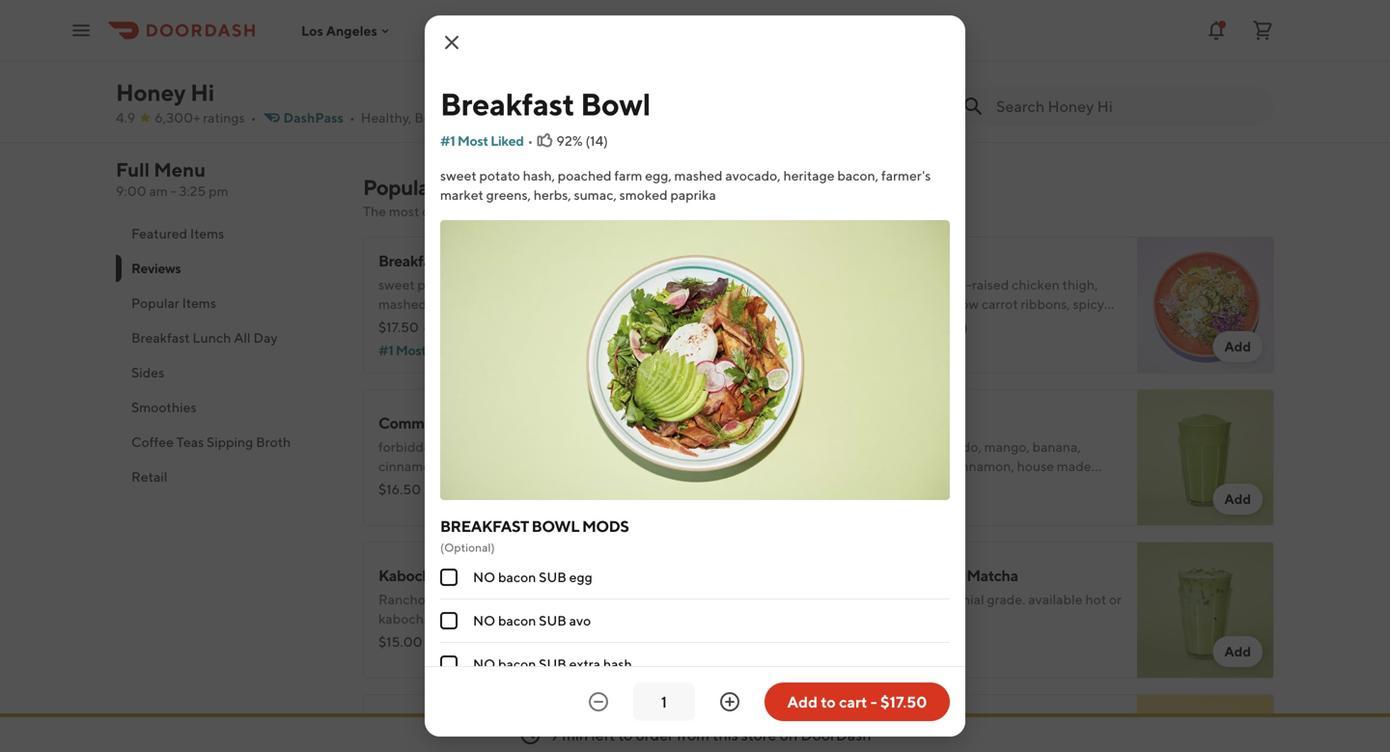Task type: locate. For each thing, give the bounding box(es) containing it.
2 order from the left
[[1275, 53, 1307, 67]]

add for kabocha beans & greens
[[761, 644, 788, 660]]

#1 most liked up community
[[379, 342, 462, 358]]

bowl inside miso bowl jasmine rice, pasture-raised chicken thigh, cabbage slaw, rainbow carrot ribbons, spicy cucumbers, daikon, cilantro, ginger chickpea miso dressing, togarashi spiced almonds
[[878, 252, 912, 270]]

slaw,
[[898, 296, 927, 312]]

spiced
[[990, 335, 1031, 351]]

doordash for 1/13/23
[[1220, 53, 1273, 67]]

1 vertical spatial bacon
[[498, 613, 536, 629]]

eggs & toast image
[[674, 694, 811, 752]]

#1 down "healthy, bowls • 1.8 mi"
[[440, 133, 455, 149]]

no up royal
[[473, 569, 496, 585]]

0 horizontal spatial heritage
[[488, 296, 539, 312]]

1 horizontal spatial sweet
[[440, 168, 477, 184]]

farmer's
[[882, 168, 931, 184], [586, 296, 635, 312]]

0 vertical spatial sweet
[[440, 168, 477, 184]]

breakfast up pancakes
[[440, 86, 575, 122]]

from right the order
[[677, 726, 710, 744]]

popular for popular items
[[131, 295, 179, 311]]

almond
[[905, 478, 951, 494]]

egg inside breakfast bowl mods group
[[569, 569, 593, 585]]

mashed down most
[[379, 296, 427, 312]]

1 order from the left
[[981, 53, 1013, 67]]

menu
[[154, 158, 206, 181]]

2 vertical spatial -
[[871, 693, 878, 711]]

1 horizontal spatial $15.00
[[842, 481, 886, 497]]

0 horizontal spatial most
[[396, 342, 427, 358]]

1 horizontal spatial this
[[713, 726, 739, 744]]

farm right up
[[541, 650, 569, 665]]

2 horizontal spatial liked
[[895, 342, 928, 358]]

gordo
[[429, 592, 468, 608]]

breakfast up 'kabocha'
[[480, 93, 558, 109]]

no up tomatillo
[[473, 613, 496, 629]]

4.9 left close breakfast bowl icon
[[398, 35, 426, 58]]

1 horizontal spatial herbs,
[[534, 187, 572, 203]]

herbs,
[[534, 187, 572, 203], [472, 315, 510, 331]]

1 horizontal spatial (14)
[[586, 133, 608, 149]]

0 vertical spatial store
[[701, 203, 732, 219]]

1 horizontal spatial and
[[891, 592, 914, 608]]

order for devon p
[[981, 53, 1013, 67]]

ginger
[[1016, 315, 1055, 331]]

0 vertical spatial breakfast
[[480, 93, 558, 109]]

bowl inside dialog
[[581, 86, 651, 122]]

0 vertical spatial egg
[[569, 569, 593, 585]]

0 horizontal spatial poached
[[496, 277, 550, 293]]

(14)
[[586, 133, 608, 149], [479, 319, 501, 335]]

add button
[[750, 331, 800, 362], [1213, 331, 1263, 362], [750, 484, 800, 515], [1213, 484, 1263, 515], [750, 636, 800, 667], [1213, 636, 1263, 667]]

0 horizontal spatial mashed
[[379, 296, 427, 312]]

this down sweet potato hash, poached farm egg, mashed avocado, heritage bacon, farmer's market greens, herbs, sumac, smoked paprika
[[676, 203, 698, 219]]

1 horizontal spatial 92% (14)
[[557, 133, 608, 149]]

& right eggs at left
[[415, 719, 425, 737]]

1 vertical spatial avocado,
[[430, 296, 485, 312]]

&
[[954, 478, 962, 494], [486, 566, 496, 585], [533, 611, 542, 627], [415, 719, 425, 737]]

items inside button
[[190, 226, 224, 241]]

of
[[389, 96, 400, 109]]

made up milk
[[1057, 458, 1092, 474]]

made inside no fomo kale, spinach, avocado, mango, banana, chlorophyll, mint, cinnamon, house made california almond & pumpkin seed milk
[[1057, 458, 1092, 474]]

breakfast sandwich button
[[480, 92, 636, 111]]

items down pm
[[190, 226, 224, 241]]

1 vertical spatial -
[[598, 650, 604, 665]]

hash, inside breakfast bowl sweet potato hash, poached farm egg, mashed avocado, heritage bacon, farmer's market greens, herbs, sumac, smoked paprika
[[461, 277, 494, 293]]

potato up the ordered
[[480, 168, 520, 184]]

items
[[440, 175, 493, 200], [190, 226, 224, 241], [182, 295, 216, 311]]

breakfast bowl mods group
[[440, 516, 950, 752]]

organic
[[842, 566, 897, 585]]

0 vertical spatial farm
[[615, 168, 643, 184]]

potato down commonly
[[418, 277, 459, 293]]

1 vertical spatial bacon,
[[542, 296, 583, 312]]

to right left
[[618, 726, 633, 744]]

0 vertical spatial (14)
[[586, 133, 608, 149]]

• doordash order for 1/13/23
[[1213, 53, 1307, 67]]

poached
[[558, 168, 612, 184], [496, 277, 550, 293]]

0 horizontal spatial smoked
[[558, 315, 606, 331]]

breakfast bowl image
[[674, 237, 811, 374]]

to inside add to cart - $17.50 button
[[821, 693, 836, 711]]

breakfast down most
[[379, 252, 444, 270]]

items inside 'button'
[[182, 295, 216, 311]]

r
[[492, 14, 504, 35]]

hash, down commonly
[[461, 277, 494, 293]]

egg,
[[645, 168, 672, 184], [584, 277, 610, 293]]

1 horizontal spatial -
[[598, 650, 604, 665]]

bowl for community bowl
[[462, 414, 496, 432]]

3 bacon from the top
[[498, 656, 536, 672]]

store down sweet potato hash, poached farm egg, mashed avocado, heritage bacon, farmer's market greens, herbs, sumac, smoked paprika
[[701, 203, 732, 219]]

breakfast for breakfast lunch all day
[[131, 330, 190, 346]]

poached up items
[[558, 168, 612, 184]]

store left on
[[742, 726, 777, 744]]

and
[[577, 203, 600, 219], [891, 592, 914, 608]]

store inside popular items the most commonly ordered items and dishes from this store
[[701, 203, 732, 219]]

liked up community bowl
[[429, 342, 462, 358]]

poached inside breakfast bowl sweet potato hash, poached farm egg, mashed avocado, heritage bacon, farmer's market greens, herbs, sumac, smoked paprika
[[496, 277, 550, 293]]

breakfast for sandwich
[[480, 93, 558, 109]]

pancakes
[[480, 132, 553, 148]]

2 bacon from the top
[[498, 613, 536, 629]]

breakfast bowl dialog
[[425, 15, 966, 752]]

liked down 'kabocha'
[[491, 133, 524, 149]]

most
[[458, 133, 488, 149], [396, 342, 427, 358], [862, 342, 893, 358]]

order for 1/13/23
[[1275, 53, 1307, 67]]

92% (14) inside breakfast bowl dialog
[[557, 133, 608, 149]]

liked inside breakfast bowl dialog
[[491, 133, 524, 149]]

2 horizontal spatial most
[[862, 342, 893, 358]]

1 horizontal spatial potato
[[480, 168, 520, 184]]

tomatillo
[[456, 630, 511, 646]]

0 horizontal spatial hash,
[[461, 277, 494, 293]]

kabocha
[[379, 566, 439, 585]]

1 horizontal spatial #1
[[440, 133, 455, 149]]

sub up corona
[[539, 569, 567, 585]]

1 horizontal spatial house
[[1018, 458, 1055, 474]]

up
[[522, 650, 538, 665]]

hash, up items
[[523, 168, 555, 184]]

popular inside popular items the most commonly ordered items and dishes from this store
[[363, 175, 436, 200]]

bacon down zhoug,
[[498, 656, 536, 672]]

1 horizontal spatial $17.50 •
[[842, 319, 892, 335]]

house up topped on the left of page
[[379, 630, 416, 646]]

doordash
[[926, 53, 979, 67], [1220, 53, 1273, 67], [801, 726, 872, 744]]

no for no bacon sub avo
[[473, 613, 496, 629]]

0 vertical spatial breakfast
[[440, 86, 575, 122]]

0 vertical spatial herbs,
[[534, 187, 572, 203]]

2 no from the top
[[473, 613, 496, 629]]

0 vertical spatial bacon
[[498, 569, 536, 585]]

sub right up
[[539, 656, 567, 672]]

hi
[[190, 79, 215, 106]]

NO bacon SUB avo checkbox
[[440, 612, 458, 630]]

breakfast inside breakfast bowl mods (optional)
[[440, 517, 529, 536]]

heritage
[[784, 168, 835, 184], [488, 296, 539, 312]]

sweet inside sweet potato hash, poached farm egg, mashed avocado, heritage bacon, farmer's market greens, herbs, sumac, smoked paprika
[[440, 168, 477, 184]]

full
[[116, 158, 150, 181]]

and inside organic japanese matcha organic and ceremonial grade. available hot or iced. $6.50
[[891, 592, 914, 608]]

egg, inside sweet potato hash, poached farm egg, mashed avocado, heritage bacon, farmer's market greens, herbs, sumac, smoked paprika
[[645, 168, 672, 184]]

most down 1.8
[[458, 133, 488, 149]]

1 bacon from the top
[[498, 569, 536, 585]]

breakfast
[[440, 86, 575, 122], [379, 252, 444, 270], [131, 330, 190, 346]]

breakfast up (optional)
[[440, 517, 529, 536]]

farmer's inside breakfast bowl sweet potato hash, poached farm egg, mashed avocado, heritage bacon, farmer's market greens, herbs, sumac, smoked paprika
[[586, 296, 635, 312]]

bacon, down items
[[542, 296, 583, 312]]

popular inside 'button'
[[131, 295, 179, 311]]

Item Search search field
[[997, 96, 1259, 117]]

1 vertical spatial from
[[677, 726, 710, 744]]

1 horizontal spatial doordash
[[926, 53, 979, 67]]

1 no from the top
[[473, 569, 496, 585]]

kabocha spiced buckwheat pancakes button
[[480, 111, 754, 150]]

add button for organic japanese matcha
[[1213, 636, 1263, 667]]

Current quantity is 1 number field
[[645, 692, 684, 713]]

0 horizontal spatial 92%
[[450, 319, 476, 335]]

rachel
[[524, 16, 572, 34]]

0 vertical spatial bacon,
[[838, 168, 879, 184]]

0 horizontal spatial market
[[379, 315, 422, 331]]

breakfast inside dialog
[[440, 86, 575, 122]]

- left vgo
[[598, 650, 604, 665]]

2 $17.50 • from the left
[[842, 319, 892, 335]]

items for featured items
[[190, 226, 224, 241]]

1 vertical spatial breakfast
[[379, 252, 444, 270]]

avocado, inside breakfast bowl sweet potato hash, poached farm egg, mashed avocado, heritage bacon, farmer's market greens, herbs, sumac, smoked paprika
[[430, 296, 485, 312]]

2 sub from the top
[[539, 613, 567, 629]]

potato inside sweet potato hash, poached farm egg, mashed avocado, heritage bacon, farmer's market greens, herbs, sumac, smoked paprika
[[480, 168, 520, 184]]

1 vertical spatial egg,
[[584, 277, 610, 293]]

liked for miso bowl
[[895, 342, 928, 358]]

egg, down "buckwheat"
[[645, 168, 672, 184]]

0 vertical spatial to
[[821, 693, 836, 711]]

cart
[[839, 693, 868, 711]]

sub up zhoug,
[[539, 613, 567, 629]]

add button for no fomo
[[1213, 484, 1263, 515]]

1 vertical spatial herbs,
[[472, 315, 510, 331]]

with
[[426, 650, 453, 665]]

1 vertical spatial heritage
[[488, 296, 539, 312]]

1 vertical spatial farmer's
[[586, 296, 635, 312]]

add for no fomo
[[1225, 491, 1252, 507]]

cilantro,
[[964, 315, 1013, 331]]

house
[[1018, 458, 1055, 474], [379, 630, 416, 646]]

3:25
[[179, 183, 206, 199]]

popular up most
[[363, 175, 436, 200]]

smoked inside breakfast bowl sweet potato hash, poached farm egg, mashed avocado, heritage bacon, farmer's market greens, herbs, sumac, smoked paprika
[[558, 315, 606, 331]]

0 horizontal spatial $15.00
[[379, 634, 423, 650]]

breakfast
[[480, 93, 558, 109], [440, 517, 529, 536]]

popular items
[[131, 295, 216, 311]]

1 vertical spatial made
[[418, 630, 453, 646]]

avocado, inside sweet potato hash, poached farm egg, mashed avocado, heritage bacon, farmer's market greens, herbs, sumac, smoked paprika
[[726, 168, 781, 184]]

this
[[676, 203, 698, 219], [713, 726, 739, 744]]

no
[[473, 569, 496, 585], [473, 613, 496, 629], [473, 656, 496, 672]]

open menu image
[[70, 19, 93, 42]]

mashed inside breakfast bowl sweet potato hash, poached farm egg, mashed avocado, heritage bacon, farmer's market greens, herbs, sumac, smoked paprika
[[379, 296, 427, 312]]

0 vertical spatial house
[[1018, 458, 1055, 474]]

breakfast inside button
[[131, 330, 190, 346]]

NO bacon SUB egg checkbox
[[440, 569, 458, 586]]

most right #2
[[862, 342, 893, 358]]

1 • doordash order from the left
[[918, 53, 1013, 67]]

decrease quantity by 1 image
[[587, 691, 610, 714]]

egg, down dishes
[[584, 277, 610, 293]]

kabocha
[[480, 113, 548, 128]]

coffee
[[131, 434, 174, 450]]

0 horizontal spatial (14)
[[479, 319, 501, 335]]

sage
[[434, 611, 462, 627]]

1 vertical spatial sumac,
[[512, 315, 555, 331]]

0 vertical spatial potato
[[480, 168, 520, 184]]

& right almond
[[954, 478, 962, 494]]

this inside popular items the most commonly ordered items and dishes from this store
[[676, 203, 698, 219]]

spinach,
[[874, 439, 924, 455]]

items inside popular items the most commonly ordered items and dishes from this store
[[440, 175, 493, 200]]

0 vertical spatial egg,
[[645, 168, 672, 184]]

0 horizontal spatial bacon,
[[542, 296, 583, 312]]

#1 up community
[[379, 342, 394, 358]]

kale,
[[842, 439, 871, 455]]

doordash for devon p
[[926, 53, 979, 67]]

1 vertical spatial farm
[[553, 277, 581, 293]]

smoked
[[620, 187, 668, 203], [558, 315, 606, 331]]

1 vertical spatial this
[[713, 726, 739, 744]]

breakfast bowl sweet potato hash, poached farm egg, mashed avocado, heritage bacon, farmer's market greens, herbs, sumac, smoked paprika
[[379, 252, 655, 331]]

$15.00 for kabocha
[[379, 634, 423, 650]]

paprika
[[671, 187, 716, 203], [609, 315, 655, 331]]

3 no from the top
[[473, 656, 496, 672]]

& up zhoug,
[[533, 611, 542, 627]]

on
[[780, 726, 798, 744]]

$15.00 down kabocha
[[379, 634, 423, 650]]

4.9 down 'honey'
[[116, 110, 136, 126]]

house inside no fomo kale, spinach, avocado, mango, banana, chlorophyll, mint, cinnamon, house made california almond & pumpkin seed milk
[[1018, 458, 1055, 474]]

this down increase quantity by 1 icon
[[713, 726, 739, 744]]

- right cart
[[871, 693, 878, 711]]

2 vertical spatial no
[[473, 656, 496, 672]]

sweet down most
[[379, 277, 415, 293]]

$15.00 down chlorophyll,
[[842, 481, 886, 497]]

items for popular items the most commonly ordered items and dishes from this store
[[440, 175, 493, 200]]

0 vertical spatial hash,
[[523, 168, 555, 184]]

1 horizontal spatial paprika
[[671, 187, 716, 203]]

0 horizontal spatial • doordash order
[[918, 53, 1013, 67]]

bacon up corona
[[498, 569, 536, 585]]

0 horizontal spatial house
[[379, 630, 416, 646]]

items for popular items
[[182, 295, 216, 311]]

2 • doordash order from the left
[[1213, 53, 1307, 67]]

kabocha beans & greens image
[[674, 542, 811, 679]]

1 vertical spatial 92%
[[450, 319, 476, 335]]

#1 most liked down 1.8
[[440, 133, 524, 149]]

0 vertical spatial from
[[644, 203, 673, 219]]

herbs, inside breakfast bowl sweet potato hash, poached farm egg, mashed avocado, heritage bacon, farmer's market greens, herbs, sumac, smoked paprika
[[472, 315, 510, 331]]

#1 inside breakfast bowl dialog
[[440, 133, 455, 149]]

1 horizontal spatial farmer's
[[882, 168, 931, 184]]

3 sub from the top
[[539, 656, 567, 672]]

smoked inside sweet potato hash, poached farm egg, mashed avocado, heritage bacon, farmer's market greens, herbs, sumac, smoked paprika
[[620, 187, 668, 203]]

0 horizontal spatial farmer's
[[586, 296, 635, 312]]

NO bacon SUB extra hash checkbox
[[440, 656, 458, 673]]

1 vertical spatial and
[[891, 592, 914, 608]]

teas
[[177, 434, 204, 450]]

- inside button
[[871, 693, 878, 711]]

2 vertical spatial breakfast
[[131, 330, 190, 346]]

1 vertical spatial no
[[473, 613, 496, 629]]

farm down items
[[553, 277, 581, 293]]

beans
[[442, 566, 484, 585]]

los angeles button
[[301, 22, 393, 38]]

1 horizontal spatial bacon,
[[838, 168, 879, 184]]

chickpea
[[1058, 315, 1113, 331]]

vgo
[[606, 650, 629, 665]]

sumac, inside sweet potato hash, poached farm egg, mashed avocado, heritage bacon, farmer's market greens, herbs, sumac, smoked paprika
[[574, 187, 617, 203]]

1 vertical spatial egg
[[572, 650, 595, 665]]

breakfast inside breakfast sandwich kabocha spiced buckwheat pancakes
[[480, 93, 558, 109]]

1 horizontal spatial liked
[[491, 133, 524, 149]]

1 vertical spatial breakfast
[[440, 517, 529, 536]]

0 vertical spatial and
[[577, 203, 600, 219]]

most inside breakfast bowl dialog
[[458, 133, 488, 149]]

2 vertical spatial bacon
[[498, 656, 536, 672]]

100%
[[913, 319, 948, 335]]

1 vertical spatial store
[[742, 726, 777, 744]]

1 vertical spatial smoked
[[558, 315, 606, 331]]

$17.50 for miso
[[842, 319, 883, 335]]

1 horizontal spatial mashed
[[675, 168, 723, 184]]

and right organic
[[891, 592, 914, 608]]

mashed inside sweet potato hash, poached farm egg, mashed avocado, heritage bacon, farmer's market greens, herbs, sumac, smoked paprika
[[675, 168, 723, 184]]

2 vertical spatial items
[[182, 295, 216, 311]]

house up seed
[[1018, 458, 1055, 474]]

and right items
[[577, 203, 600, 219]]

0 horizontal spatial sumac,
[[512, 315, 555, 331]]

0 horizontal spatial order
[[981, 53, 1013, 67]]

egg down cilantro
[[572, 650, 595, 665]]

0 horizontal spatial this
[[676, 203, 698, 219]]

0 vertical spatial made
[[1057, 458, 1092, 474]]

$17.50 • for miso
[[842, 319, 892, 335]]

bacon, inside sweet potato hash, poached farm egg, mashed avocado, heritage bacon, farmer's market greens, herbs, sumac, smoked paprika
[[838, 168, 879, 184]]

bacon, up the miso
[[838, 168, 879, 184]]

1 vertical spatial $15.00
[[379, 634, 423, 650]]

reviews
[[131, 260, 181, 276]]

6,300+ ratings •
[[155, 110, 256, 126]]

1 sub from the top
[[539, 569, 567, 585]]

organic japanese matcha image
[[1138, 542, 1275, 679]]

most up community
[[396, 342, 427, 358]]

breakfast up sides in the left of the page
[[131, 330, 190, 346]]

bacon,
[[838, 168, 879, 184], [542, 296, 583, 312]]

1 vertical spatial poached
[[496, 277, 550, 293]]

heritage inside sweet potato hash, poached farm egg, mashed avocado, heritage bacon, farmer's market greens, herbs, sumac, smoked paprika
[[784, 168, 835, 184]]

0 horizontal spatial herbs,
[[472, 315, 510, 331]]

available
[[1029, 592, 1083, 608]]

hash
[[603, 656, 632, 672]]

sweet up commonly
[[440, 168, 477, 184]]

items up commonly
[[440, 175, 493, 200]]

most
[[389, 203, 420, 219]]

0 vertical spatial smoked
[[620, 187, 668, 203]]

egg up the 'beans' on the bottom
[[569, 569, 593, 585]]

avocado, inside no fomo kale, spinach, avocado, mango, banana, chlorophyll, mint, cinnamon, house made california almond & pumpkin seed milk
[[927, 439, 982, 455]]

no bacon sub egg
[[473, 569, 593, 585]]

bacon up zhoug,
[[498, 613, 536, 629]]

coffee teas sipping broth
[[131, 434, 291, 450]]

0 items, open order cart image
[[1252, 19, 1275, 42]]

farm up dishes
[[615, 168, 643, 184]]

9
[[550, 726, 559, 744]]

0 vertical spatial popular
[[363, 175, 436, 200]]

1 horizontal spatial made
[[1057, 458, 1092, 474]]

liked for breakfast bowl
[[429, 342, 462, 358]]

sub for extra
[[539, 656, 567, 672]]

0 vertical spatial no
[[473, 569, 496, 585]]

made up with
[[418, 630, 453, 646]]

breakfast inside breakfast bowl sweet potato hash, poached farm egg, mashed avocado, heritage bacon, farmer's market greens, herbs, sumac, smoked paprika
[[379, 252, 444, 270]]

0 vertical spatial this
[[676, 203, 698, 219]]

potato inside breakfast bowl sweet potato hash, poached farm egg, mashed avocado, heritage bacon, farmer's market greens, herbs, sumac, smoked paprika
[[418, 277, 459, 293]]

to left cart
[[821, 693, 836, 711]]

poached down the ordered
[[496, 277, 550, 293]]

poached inside sweet potato hash, poached farm egg, mashed avocado, heritage bacon, farmer's market greens, herbs, sumac, smoked paprika
[[558, 168, 612, 184]]

daikon,
[[916, 315, 961, 331]]

smoothies button
[[116, 390, 340, 425]]

$17.50 •
[[379, 319, 429, 335], [842, 319, 892, 335]]

1.8
[[473, 110, 489, 126]]

buckwheat
[[602, 113, 690, 128]]

and inside popular items the most commonly ordered items and dishes from this store
[[577, 203, 600, 219]]

liked down 100%
[[895, 342, 928, 358]]

(8)
[[951, 319, 968, 335]]

bacon
[[498, 569, 536, 585], [498, 613, 536, 629], [498, 656, 536, 672]]

mashed down "buckwheat"
[[675, 168, 723, 184]]

greens, inside breakfast bowl sweet potato hash, poached farm egg, mashed avocado, heritage bacon, farmer's market greens, herbs, sumac, smoked paprika
[[425, 315, 469, 331]]

0 horizontal spatial greens,
[[425, 315, 469, 331]]

bowl inside breakfast bowl sweet potato hash, poached farm egg, mashed avocado, heritage bacon, farmer's market greens, herbs, sumac, smoked paprika
[[447, 252, 481, 270]]

from right dishes
[[644, 203, 673, 219]]

2 horizontal spatial doordash
[[1220, 53, 1273, 67]]

- right the am
[[171, 183, 176, 199]]

popular down reviews
[[131, 295, 179, 311]]

items up breakfast lunch all day
[[182, 295, 216, 311]]

1 vertical spatial 4.9
[[116, 110, 136, 126]]

featured items
[[131, 226, 224, 241]]

milk
[[1054, 478, 1079, 494]]

p
[[877, 16, 887, 34]]

add button for miso bowl
[[1213, 331, 1263, 362]]

1 horizontal spatial 92%
[[557, 133, 583, 149]]

1 $17.50 • from the left
[[379, 319, 429, 335]]

0 vertical spatial poached
[[558, 168, 612, 184]]

92% inside breakfast bowl dialog
[[557, 133, 583, 149]]

1 horizontal spatial to
[[821, 693, 836, 711]]

0 vertical spatial items
[[440, 175, 493, 200]]

pasture-
[[920, 277, 973, 293]]

no down tomatillo
[[473, 656, 496, 672]]

0 horizontal spatial potato
[[418, 277, 459, 293]]



Task type: describe. For each thing, give the bounding box(es) containing it.
5
[[402, 96, 409, 109]]

topped
[[379, 650, 423, 665]]

pm
[[209, 183, 229, 199]]

sandwich
[[560, 93, 636, 109]]

popular items the most commonly ordered items and dishes from this store
[[363, 175, 732, 219]]

$15.00 for no
[[842, 481, 886, 497]]

#2 most liked
[[842, 342, 928, 358]]

sunny
[[456, 650, 492, 665]]

no bacon sub avo
[[473, 613, 591, 629]]

1 horizontal spatial 4.9
[[398, 35, 426, 58]]

devon
[[830, 16, 874, 34]]

egg inside the kabocha beans & greens rancho gordo royal corona beans in kabocha sage broth, leek & garlic confit chard, house made tomatillo zhoug, cilantro oil topped with sunny side up farm egg - vgo
[[572, 650, 595, 665]]

side
[[495, 650, 520, 665]]

1/13/23
[[1172, 53, 1211, 67]]

sides button
[[116, 355, 340, 390]]

bacon for no bacon sub egg
[[498, 569, 536, 585]]

d
[[797, 14, 810, 35]]

made inside the kabocha beans & greens rancho gordo royal corona beans in kabocha sage broth, leek & garlic confit chard, house made tomatillo zhoug, cilantro oil topped with sunny side up farm egg - vgo
[[418, 630, 453, 646]]

chlorophyll,
[[842, 458, 914, 474]]

from inside popular items the most commonly ordered items and dishes from this store
[[644, 203, 673, 219]]

los
[[301, 22, 323, 38]]

& inside no fomo kale, spinach, avocado, mango, banana, chlorophyll, mint, cinnamon, house made california almond & pumpkin seed milk
[[954, 478, 962, 494]]

0 horizontal spatial to
[[618, 726, 633, 744]]

$17.50 for breakfast
[[379, 319, 419, 335]]

chicken
[[1012, 277, 1060, 293]]

$17.50 inside button
[[881, 693, 928, 711]]

(14) inside breakfast bowl dialog
[[586, 133, 608, 149]]

mint,
[[917, 458, 948, 474]]

community bowl image
[[674, 389, 811, 526]]

add inside breakfast bowl dialog
[[788, 693, 818, 711]]

organic japanese matcha organic and ceremonial grade. available hot or iced. $6.50
[[842, 566, 1122, 650]]

market inside breakfast bowl sweet potato hash, poached farm egg, mashed avocado, heritage bacon, farmer's market greens, herbs, sumac, smoked paprika
[[379, 315, 422, 331]]

min
[[562, 726, 588, 744]]

cold brew
[[842, 719, 913, 737]]

no bacon sub extra hash
[[473, 656, 632, 672]]

no fomo image
[[1138, 389, 1275, 526]]

house inside the kabocha beans & greens rancho gordo royal corona beans in kabocha sage broth, leek & garlic confit chard, house made tomatillo zhoug, cilantro oil topped with sunny side up farm egg - vgo
[[379, 630, 416, 646]]

bacon for no bacon sub avo
[[498, 613, 536, 629]]

farmer's inside sweet potato hash, poached farm egg, mashed avocado, heritage bacon, farmer's market greens, herbs, sumac, smoked paprika
[[882, 168, 931, 184]]

dressing,
[[874, 335, 928, 351]]

farm inside the kabocha beans & greens rancho gordo royal corona beans in kabocha sage broth, leek & garlic confit chard, house made tomatillo zhoug, cilantro oil topped with sunny side up farm egg - vgo
[[541, 650, 569, 665]]

paprika inside sweet potato hash, poached farm egg, mashed avocado, heritage bacon, farmer's market greens, herbs, sumac, smoked paprika
[[671, 187, 716, 203]]

bowl for breakfast bowl sweet potato hash, poached farm egg, mashed avocado, heritage bacon, farmer's market greens, herbs, sumac, smoked paprika
[[447, 252, 481, 270]]

coffee teas sipping broth button
[[116, 425, 340, 460]]

hash, inside sweet potato hash, poached farm egg, mashed avocado, heritage bacon, farmer's market greens, herbs, sumac, smoked paprika
[[523, 168, 555, 184]]

notification bell image
[[1205, 19, 1229, 42]]

increase quantity by 1 image
[[719, 691, 742, 714]]

add button for community bowl
[[750, 484, 800, 515]]

add button for kabocha beans & greens
[[750, 636, 800, 667]]

add for miso bowl
[[1225, 339, 1252, 354]]

rachel m
[[524, 16, 588, 34]]

beans
[[557, 592, 593, 608]]

bowl
[[532, 517, 580, 536]]

heritage inside breakfast bowl sweet potato hash, poached farm egg, mashed avocado, heritage bacon, farmer's market greens, herbs, sumac, smoked paprika
[[488, 296, 539, 312]]

farm inside breakfast bowl sweet potato hash, poached farm egg, mashed avocado, heritage bacon, farmer's market greens, herbs, sumac, smoked paprika
[[553, 277, 581, 293]]

- inside full menu 9:00 am - 3:25 pm
[[171, 183, 176, 199]]

1 horizontal spatial store
[[742, 726, 777, 744]]

0 horizontal spatial 92% (14)
[[450, 319, 501, 335]]

sipping
[[207, 434, 253, 450]]

commonly
[[422, 203, 487, 219]]

organic
[[842, 592, 888, 608]]

full menu 9:00 am - 3:25 pm
[[116, 158, 229, 199]]

9:00
[[116, 183, 146, 199]]

ordered
[[489, 203, 538, 219]]

brew
[[878, 719, 913, 737]]

1 vertical spatial #1
[[379, 342, 394, 358]]

no for no bacon sub egg
[[473, 569, 496, 585]]

mi
[[492, 110, 507, 126]]

1 vertical spatial #1 most liked
[[379, 342, 462, 358]]

seed
[[1022, 478, 1051, 494]]

grade.
[[987, 592, 1026, 608]]

eggs
[[379, 719, 413, 737]]

add for breakfast bowl
[[761, 339, 788, 354]]

bacon for no bacon sub extra hash
[[498, 656, 536, 672]]

herbs, inside sweet potato hash, poached farm egg, mashed avocado, heritage bacon, farmer's market greens, herbs, sumac, smoked paprika
[[534, 187, 572, 203]]

greens
[[499, 566, 548, 585]]

100% (8)
[[913, 319, 968, 335]]

1 vertical spatial (14)
[[479, 319, 501, 335]]

kabocha beans & greens rancho gordo royal corona beans in kabocha sage broth, leek & garlic confit chard, house made tomatillo zhoug, cilantro oil topped with sunny side up farm egg - vgo
[[379, 566, 658, 665]]

sides
[[131, 365, 164, 381]]

no
[[842, 414, 863, 432]]

fomo
[[866, 414, 905, 432]]

rainbow
[[930, 296, 979, 312]]

lunch
[[193, 330, 231, 346]]

most for miso bowl
[[862, 342, 893, 358]]

0 horizontal spatial doordash
[[801, 726, 872, 744]]

breakfast for breakfast bowl sweet potato hash, poached farm egg, mashed avocado, heritage bacon, farmer's market greens, herbs, sumac, smoked paprika
[[379, 252, 444, 270]]

close breakfast bowl image
[[440, 31, 464, 54]]

no fomo kale, spinach, avocado, mango, banana, chlorophyll, mint, cinnamon, house made california almond & pumpkin seed milk
[[842, 414, 1092, 494]]

jasmine
[[842, 277, 889, 293]]

no for no bacon sub extra hash
[[473, 656, 496, 672]]

• doordash order for devon p
[[918, 53, 1013, 67]]

sweet potato hash, poached farm egg, mashed avocado, heritage bacon, farmer's market greens, herbs, sumac, smoked paprika
[[440, 168, 931, 203]]

breakfast for breakfast bowl
[[440, 86, 575, 122]]

dashpass •
[[283, 110, 355, 126]]

los angeles
[[301, 22, 378, 38]]

toast
[[428, 719, 465, 737]]

rice,
[[892, 277, 918, 293]]

mods
[[582, 517, 629, 536]]

add for community bowl
[[761, 491, 788, 507]]

popular for popular items the most commonly ordered items and dishes from this store
[[363, 175, 436, 200]]

almonds
[[1033, 335, 1085, 351]]

miso bowl image
[[1138, 237, 1275, 374]]

smoothies
[[131, 399, 197, 415]]

m
[[574, 16, 588, 34]]

mango,
[[985, 439, 1030, 455]]

cabbage
[[842, 296, 895, 312]]

farm inside sweet potato hash, poached farm egg, mashed avocado, heritage bacon, farmer's market greens, herbs, sumac, smoked paprika
[[615, 168, 643, 184]]

9 min left to order from this store on doordash
[[550, 726, 872, 744]]

breakfast for bowl
[[440, 517, 529, 536]]

#1 most liked inside breakfast bowl dialog
[[440, 133, 524, 149]]

sub for avo
[[539, 613, 567, 629]]

kabocha
[[379, 611, 431, 627]]

left
[[592, 726, 615, 744]]

zhoug,
[[513, 630, 555, 646]]

sub for egg
[[539, 569, 567, 585]]

sumac, inside breakfast bowl sweet potato hash, poached farm egg, mashed avocado, heritage bacon, farmer's market greens, herbs, sumac, smoked paprika
[[512, 315, 555, 331]]

market inside sweet potato hash, poached farm egg, mashed avocado, heritage bacon, farmer's market greens, herbs, sumac, smoked paprika
[[440, 187, 484, 203]]

pumpkin
[[965, 478, 1019, 494]]

avo
[[569, 613, 591, 629]]

bowl for breakfast bowl
[[581, 86, 651, 122]]

$17.50 • for breakfast
[[379, 319, 429, 335]]

add for organic japanese matcha
[[1225, 644, 1252, 660]]

order
[[636, 726, 674, 744]]

& up royal
[[486, 566, 496, 585]]

banana,
[[1033, 439, 1081, 455]]

retail button
[[116, 460, 340, 495]]

oil
[[607, 630, 621, 646]]

broth,
[[465, 611, 502, 627]]

add button for breakfast bowl
[[750, 331, 800, 362]]

greens, inside sweet potato hash, poached farm egg, mashed avocado, heritage bacon, farmer's market greens, herbs, sumac, smoked paprika
[[486, 187, 531, 203]]

bowl for miso bowl jasmine rice, pasture-raised chicken thigh, cabbage slaw, rainbow carrot ribbons, spicy cucumbers, daikon, cilantro, ginger chickpea miso dressing, togarashi spiced almonds
[[878, 252, 912, 270]]

- inside the kabocha beans & greens rancho gordo royal corona beans in kabocha sage broth, leek & garlic confit chard, house made tomatillo zhoug, cilantro oil topped with sunny side up farm egg - vgo
[[598, 650, 604, 665]]

add to cart - $17.50
[[788, 693, 928, 711]]

raised
[[973, 277, 1010, 293]]

egg, inside breakfast bowl sweet potato hash, poached farm egg, mashed avocado, heritage bacon, farmer's market greens, herbs, sumac, smoked paprika
[[584, 277, 610, 293]]

chard,
[[619, 611, 658, 627]]

bacon, inside breakfast bowl sweet potato hash, poached farm egg, mashed avocado, heritage bacon, farmer's market greens, herbs, sumac, smoked paprika
[[542, 296, 583, 312]]

ceremonial
[[917, 592, 985, 608]]

most for breakfast bowl
[[396, 342, 427, 358]]

0 horizontal spatial 4.9
[[116, 110, 136, 126]]

cold brew image
[[1138, 694, 1275, 752]]

extra
[[569, 656, 601, 672]]

• inside breakfast bowl dialog
[[528, 133, 534, 149]]

sweet inside breakfast bowl sweet potato hash, poached farm egg, mashed avocado, heritage bacon, farmer's market greens, herbs, sumac, smoked paprika
[[379, 277, 415, 293]]

paprika inside breakfast bowl sweet potato hash, poached farm egg, mashed avocado, heritage bacon, farmer's market greens, herbs, sumac, smoked paprika
[[609, 315, 655, 331]]

leek
[[505, 611, 531, 627]]

healthy,
[[361, 110, 412, 126]]

cilantro
[[557, 630, 604, 646]]

breakfast bowl
[[440, 86, 651, 122]]

retail
[[131, 469, 168, 485]]

items
[[541, 203, 574, 219]]

breakfast bowl mods (optional)
[[440, 517, 629, 554]]



Task type: vqa. For each thing, say whether or not it's contained in the screenshot.
store within the "popular items the most commonly ordered items and dishes from this store"
yes



